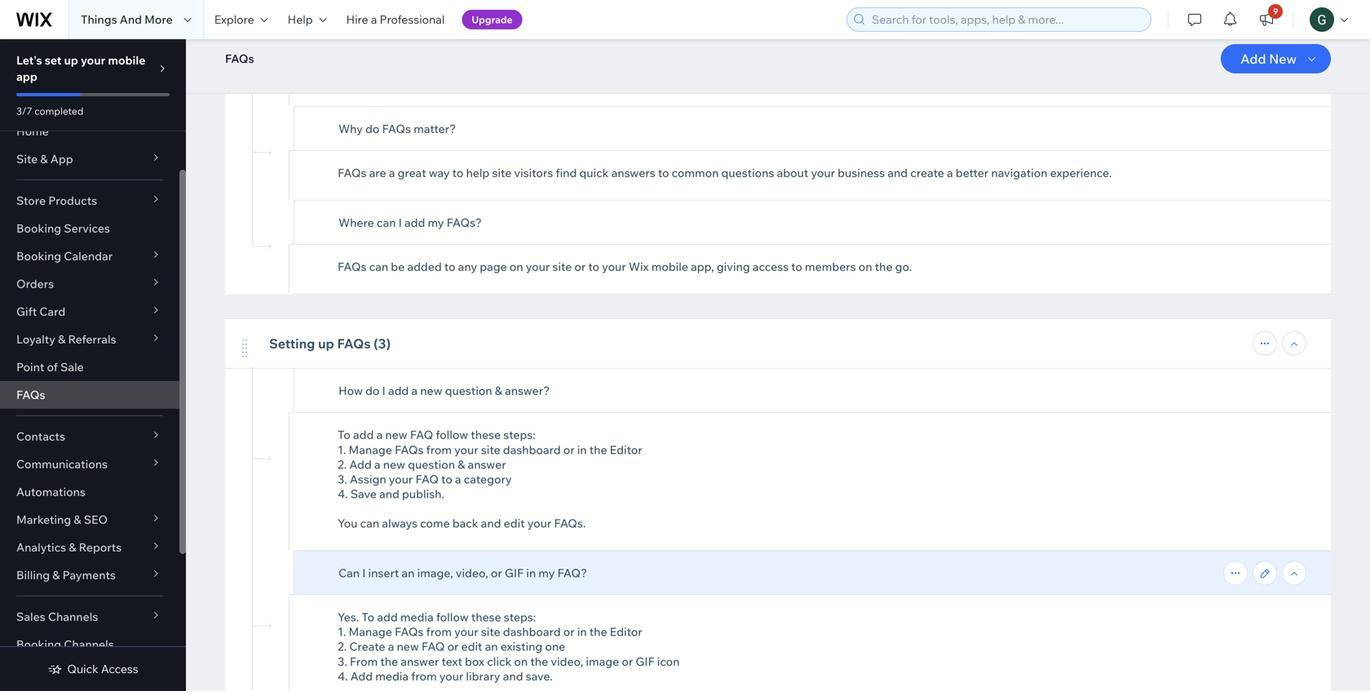 Task type: describe. For each thing, give the bounding box(es) containing it.
upgrade
[[472, 13, 513, 26]]

point
[[16, 360, 44, 374]]

loyalty & referrals
[[16, 332, 116, 346]]

let's
[[16, 53, 42, 67]]

giving
[[717, 260, 750, 274]]

back
[[453, 516, 479, 530]]

are
[[369, 166, 386, 180]]

quick
[[580, 166, 609, 180]]

communications button
[[0, 450, 179, 478]]

0 vertical spatial faq
[[410, 428, 433, 442]]

and right back
[[481, 516, 501, 530]]

faqs button
[[217, 47, 262, 71]]

1 vertical spatial faq
[[416, 472, 439, 486]]

why
[[339, 122, 363, 136]]

new inside yes. to add media follow these steps: 1. manage faqs from your site dashboard or in the editor 2. create a new faq or edit an existing one 3. from the answer text box click on the video, image or gif icon 4. add media from your library and save.
[[397, 639, 419, 654]]

navigation
[[992, 166, 1048, 180]]

follow inside yes. to add media follow these steps: 1. manage faqs from your site dashboard or in the editor 2. create a new faq or edit an existing one 3. from the answer text box click on the video, image or gif icon 4. add media from your library and save.
[[436, 610, 469, 624]]

channels for booking channels
[[64, 637, 114, 651]]

add inside yes. to add media follow these steps: 1. manage faqs from your site dashboard or in the editor 2. create a new faq or edit an existing one 3. from the answer text box click on the video, image or gif icon 4. add media from your library and save.
[[351, 669, 373, 683]]

3/7
[[16, 105, 32, 117]]

members
[[805, 260, 856, 274]]

explore
[[214, 12, 254, 27]]

help
[[288, 12, 313, 27]]

to right answers
[[658, 166, 669, 180]]

to inside to add a new faq follow these steps: 1. manage faqs from your site dashboard or in the editor 2. add a new question & answer 3. assign your faq to a category 4. save and publish.
[[338, 428, 351, 442]]

edit inside yes. to add media follow these steps: 1. manage faqs from your site dashboard or in the editor 2. create a new faq or edit an existing one 3. from the answer text box click on the video, image or gif icon 4. add media from your library and save.
[[461, 639, 483, 654]]

1 vertical spatial from
[[426, 625, 452, 639]]

3. inside to add a new faq follow these steps: 1. manage faqs from your site dashboard or in the editor 2. add a new question & answer 3. assign your faq to a category 4. save and publish.
[[338, 472, 347, 486]]

site
[[16, 152, 38, 166]]

can
[[339, 566, 360, 580]]

can for faqs
[[369, 260, 388, 274]]

booking services
[[16, 221, 110, 235]]

hire a professional link
[[337, 0, 455, 39]]

hire
[[346, 12, 368, 27]]

and inside to add a new faq follow these steps: 1. manage faqs from your site dashboard or in the editor 2. add a new question & answer 3. assign your faq to a category 4. save and publish.
[[379, 487, 400, 501]]

in inside to add a new faq follow these steps: 1. manage faqs from your site dashboard or in the editor 2. add a new question & answer 3. assign your faq to a category 4. save and publish.
[[577, 442, 587, 457]]

sales channels
[[16, 609, 98, 624]]

1 horizontal spatial up
[[318, 335, 334, 352]]

completed
[[34, 105, 84, 117]]

your left faqs.
[[528, 516, 552, 530]]

go.
[[896, 260, 912, 274]]

(3)
[[374, 335, 391, 352]]

answer?
[[505, 384, 550, 398]]

faqs are a great way to help site visitors find quick answers to common questions about your business and create a better navigation experience.
[[338, 166, 1112, 180]]

the inside to add a new faq follow these steps: 1. manage faqs from your site dashboard or in the editor 2. add a new question & answer 3. assign your faq to a category 4. save and publish.
[[590, 442, 607, 457]]

yes. to add media follow these steps: 1. manage faqs from your site dashboard or in the editor 2. create a new faq or edit an existing one 3. from the answer text box click on the video, image or gif icon 4. add media from your library and save.
[[338, 610, 682, 683]]

faqs inside to add a new faq follow these steps: 1. manage faqs from your site dashboard or in the editor 2. add a new question & answer 3. assign your faq to a category 4. save and publish.
[[395, 442, 424, 457]]

or down you can always come back and edit your faqs.
[[491, 566, 502, 580]]

booking services link
[[0, 215, 179, 242]]

quick access button
[[48, 662, 138, 676]]

page
[[480, 260, 507, 274]]

your up publish.
[[389, 472, 413, 486]]

& left answer?
[[495, 384, 502, 398]]

let's set up your mobile app
[[16, 53, 146, 84]]

your right about
[[811, 166, 835, 180]]

video, inside yes. to add media follow these steps: 1. manage faqs from your site dashboard or in the editor 2. create a new faq or edit an existing one 3. from the answer text box click on the video, image or gif icon 4. add media from your library and save.
[[551, 654, 584, 668]]

of
[[47, 360, 58, 374]]

box
[[465, 654, 485, 668]]

an inside yes. to add media follow these steps: 1. manage faqs from your site dashboard or in the editor 2. create a new faq or edit an existing one 3. from the answer text box click on the video, image or gif icon 4. add media from your library and save.
[[485, 639, 498, 654]]

or up one
[[563, 625, 575, 639]]

manage inside to add a new faq follow these steps: 1. manage faqs from your site dashboard or in the editor 2. add a new question & answer 3. assign your faq to a category 4. save and publish.
[[349, 442, 392, 457]]

category
[[464, 472, 512, 486]]

1 horizontal spatial edit
[[504, 516, 525, 530]]

faqs link
[[0, 381, 179, 409]]

4. inside yes. to add media follow these steps: 1. manage faqs from your site dashboard or in the editor 2. create a new faq or edit an existing one 3. from the answer text box click on the video, image or gif icon 4. add media from your library and save.
[[338, 669, 348, 683]]

better
[[956, 166, 989, 180]]

steps: inside yes. to add media follow these steps: 1. manage faqs from your site dashboard or in the editor 2. create a new faq or edit an existing one 3. from the answer text box click on the video, image or gif icon 4. add media from your library and save.
[[504, 610, 536, 624]]

to inside yes. to add media follow these steps: 1. manage faqs from your site dashboard or in the editor 2. create a new faq or edit an existing one 3. from the answer text box click on the video, image or gif icon 4. add media from your library and save.
[[362, 610, 375, 624]]

loyalty
[[16, 332, 55, 346]]

gift card button
[[0, 298, 179, 326]]

9
[[1274, 6, 1279, 16]]

things and more
[[81, 12, 173, 27]]

faqs down where
[[338, 260, 367, 274]]

answer inside yes. to add media follow these steps: 1. manage faqs from your site dashboard or in the editor 2. create a new faq or edit an existing one 3. from the answer text box click on the video, image or gif icon 4. add media from your library and save.
[[401, 654, 439, 668]]

faqs left (3)
[[337, 335, 371, 352]]

come
[[420, 516, 450, 530]]

dashboard inside yes. to add media follow these steps: 1. manage faqs from your site dashboard or in the editor 2. create a new faq or edit an existing one 3. from the answer text box click on the video, image or gif icon 4. add media from your library and save.
[[503, 625, 561, 639]]

app,
[[691, 260, 714, 274]]

why do faqs matter?
[[339, 122, 456, 136]]

answers
[[612, 166, 656, 180]]

0 vertical spatial question
[[445, 384, 492, 398]]

0 horizontal spatial video,
[[456, 566, 488, 580]]

billing & payments
[[16, 568, 116, 582]]

and
[[120, 12, 142, 27]]

where
[[339, 215, 374, 230]]

or left the wix
[[575, 260, 586, 274]]

4. inside to add a new faq follow these steps: 1. manage faqs from your site dashboard or in the editor 2. add a new question & answer 3. assign your faq to a category 4. save and publish.
[[338, 487, 348, 501]]

in inside yes. to add media follow these steps: 1. manage faqs from your site dashboard or in the editor 2. create a new faq or edit an existing one 3. from the answer text box click on the video, image or gif icon 4. add media from your library and save.
[[577, 625, 587, 639]]

analytics & reports
[[16, 540, 122, 554]]

add up added
[[405, 215, 425, 230]]

booking for booking calendar
[[16, 249, 61, 263]]

on inside yes. to add media follow these steps: 1. manage faqs from your site dashboard or in the editor 2. create a new faq or edit an existing one 3. from the answer text box click on the video, image or gif icon 4. add media from your library and save.
[[514, 654, 528, 668]]

insert
[[368, 566, 399, 580]]

gift card
[[16, 304, 65, 319]]

point of sale link
[[0, 353, 179, 381]]

booking calendar button
[[0, 242, 179, 270]]

one
[[545, 639, 566, 654]]

common
[[672, 166, 719, 180]]

analytics
[[16, 540, 66, 554]]

do for i
[[366, 384, 380, 398]]

professional
[[380, 12, 445, 27]]

add right how
[[388, 384, 409, 398]]

any
[[458, 260, 477, 274]]

sidebar element
[[0, 39, 186, 691]]

& for seo
[[74, 512, 81, 527]]

site inside yes. to add media follow these steps: 1. manage faqs from your site dashboard or in the editor 2. create a new faq or edit an existing one 3. from the answer text box click on the video, image or gif icon 4. add media from your library and save.
[[481, 625, 501, 639]]

publish.
[[402, 487, 445, 501]]

payments
[[63, 568, 116, 582]]

business
[[838, 166, 885, 180]]

sales channels button
[[0, 603, 179, 631]]

add inside yes. to add media follow these steps: 1. manage faqs from your site dashboard or in the editor 2. create a new faq or edit an existing one 3. from the answer text box click on the video, image or gif icon 4. add media from your library and save.
[[377, 610, 398, 624]]

your inside let's set up your mobile app
[[81, 53, 105, 67]]

& for app
[[40, 152, 48, 166]]

seo
[[84, 512, 108, 527]]

save.
[[526, 669, 553, 683]]

& inside to add a new faq follow these steps: 1. manage faqs from your site dashboard or in the editor 2. add a new question & answer 3. assign your faq to a category 4. save and publish.
[[458, 457, 465, 471]]

how do i add a new question & answer?
[[339, 384, 550, 398]]

matter?
[[414, 122, 456, 136]]

1 vertical spatial my
[[539, 566, 555, 580]]

create
[[349, 639, 386, 654]]

setting
[[269, 335, 315, 352]]

answer inside to add a new faq follow these steps: 1. manage faqs from your site dashboard or in the editor 2. add a new question & answer 3. assign your faq to a category 4. save and publish.
[[468, 457, 506, 471]]

can for where
[[377, 215, 396, 230]]

where can i add my faqs?
[[339, 215, 482, 230]]

way
[[429, 166, 450, 180]]

app
[[50, 152, 73, 166]]

setting up faqs (3)
[[269, 335, 391, 352]]

add inside 'popup button'
[[1241, 51, 1267, 67]]

text
[[442, 654, 462, 668]]

your right page
[[526, 260, 550, 274]]

questions
[[722, 166, 775, 180]]

your up box
[[455, 625, 479, 639]]

and inside yes. to add media follow these steps: 1. manage faqs from your site dashboard or in the editor 2. create a new faq or edit an existing one 3. from the answer text box click on the video, image or gif icon 4. add media from your library and save.
[[503, 669, 523, 683]]

things
[[81, 12, 117, 27]]

to right way
[[453, 166, 464, 180]]

save
[[351, 487, 377, 501]]

up inside let's set up your mobile app
[[64, 53, 78, 67]]

9 button
[[1249, 0, 1285, 39]]



Task type: locate. For each thing, give the bounding box(es) containing it.
how
[[339, 384, 363, 398]]

1 vertical spatial question
[[408, 457, 455, 471]]

add inside to add a new faq follow these steps: 1. manage faqs from your site dashboard or in the editor 2. add a new question & answer 3. assign your faq to a category 4. save and publish.
[[349, 457, 372, 471]]

can right where
[[377, 215, 396, 230]]

2 vertical spatial booking
[[16, 637, 61, 651]]

2 2. from the top
[[338, 639, 347, 654]]

card
[[39, 304, 65, 319]]

booking up orders at the left of the page
[[16, 249, 61, 263]]

to
[[338, 428, 351, 442], [362, 610, 375, 624]]

1 horizontal spatial answer
[[468, 457, 506, 471]]

1 these from the top
[[471, 428, 501, 442]]

site inside to add a new faq follow these steps: 1. manage faqs from your site dashboard or in the editor 2. add a new question & answer 3. assign your faq to a category 4. save and publish.
[[481, 442, 501, 457]]

1 vertical spatial channels
[[64, 637, 114, 651]]

& left reports
[[69, 540, 76, 554]]

0 vertical spatial manage
[[349, 442, 392, 457]]

or up faqs.
[[563, 442, 575, 457]]

editor inside to add a new faq follow these steps: 1. manage faqs from your site dashboard or in the editor 2. add a new question & answer 3. assign your faq to a category 4. save and publish.
[[610, 442, 643, 457]]

answer left text
[[401, 654, 439, 668]]

yes.
[[338, 610, 359, 624]]

on down existing
[[514, 654, 528, 668]]

2 vertical spatial can
[[360, 516, 379, 530]]

booking down store
[[16, 221, 61, 235]]

analytics & reports button
[[0, 534, 179, 561]]

booking inside 'link'
[[16, 221, 61, 235]]

reports
[[79, 540, 122, 554]]

2. up you
[[338, 457, 347, 471]]

can right you
[[360, 516, 379, 530]]

1 booking from the top
[[16, 221, 61, 235]]

access
[[101, 662, 138, 676]]

faqs left matter?
[[382, 122, 411, 136]]

booking inside popup button
[[16, 249, 61, 263]]

my
[[428, 215, 444, 230], [539, 566, 555, 580]]

existing
[[501, 639, 543, 654]]

& for payments
[[52, 568, 60, 582]]

gif inside yes. to add media follow these steps: 1. manage faqs from your site dashboard or in the editor 2. create a new faq or edit an existing one 3. from the answer text box click on the video, image or gif icon 4. add media from your library and save.
[[636, 654, 655, 668]]

do for faqs
[[365, 122, 380, 136]]

store products
[[16, 193, 97, 208]]

channels for sales channels
[[48, 609, 98, 624]]

to inside to add a new faq follow these steps: 1. manage faqs from your site dashboard or in the editor 2. add a new question & answer 3. assign your faq to a category 4. save and publish.
[[441, 472, 453, 486]]

add new
[[1241, 51, 1297, 67]]

0 vertical spatial my
[[428, 215, 444, 230]]

app
[[16, 69, 37, 84]]

video, right image,
[[456, 566, 488, 580]]

1 vertical spatial mobile
[[652, 260, 689, 274]]

library
[[466, 669, 501, 683]]

i for can
[[399, 215, 402, 230]]

to left any
[[445, 260, 456, 274]]

0 vertical spatial follow
[[436, 428, 468, 442]]

on
[[510, 260, 523, 274], [859, 260, 873, 274], [514, 654, 528, 668]]

home
[[16, 124, 49, 138]]

1 vertical spatial 3.
[[338, 654, 347, 668]]

a inside yes. to add media follow these steps: 1. manage faqs from your site dashboard or in the editor 2. create a new faq or edit an existing one 3. from the answer text box click on the video, image or gif icon 4. add media from your library and save.
[[388, 639, 394, 654]]

gif left "faq?"
[[505, 566, 524, 580]]

& inside popup button
[[52, 568, 60, 582]]

always
[[382, 516, 418, 530]]

up right set
[[64, 53, 78, 67]]

faqs up publish.
[[395, 442, 424, 457]]

in up faqs.
[[577, 442, 587, 457]]

0 vertical spatial editor
[[610, 442, 643, 457]]

1 horizontal spatial gif
[[636, 654, 655, 668]]

1 vertical spatial follow
[[436, 610, 469, 624]]

& for referrals
[[58, 332, 66, 346]]

follow up text
[[436, 610, 469, 624]]

orders
[[16, 277, 54, 291]]

add left new
[[1241, 51, 1267, 67]]

1. inside to add a new faq follow these steps: 1. manage faqs from your site dashboard or in the editor 2. add a new question & answer 3. assign your faq to a category 4. save and publish.
[[338, 442, 346, 457]]

an right insert
[[402, 566, 415, 580]]

faqs down insert
[[395, 625, 424, 639]]

can left "be"
[[369, 260, 388, 274]]

2. inside yes. to add media follow these steps: 1. manage faqs from your site dashboard or in the editor 2. create a new faq or edit an existing one 3. from the answer text box click on the video, image or gif icon 4. add media from your library and save.
[[338, 639, 347, 654]]

help button
[[278, 0, 337, 39]]

booking down 'sales'
[[16, 637, 61, 651]]

add
[[1241, 51, 1267, 67], [349, 457, 372, 471], [351, 669, 373, 683]]

0 vertical spatial media
[[400, 610, 434, 624]]

products
[[48, 193, 97, 208]]

and right save
[[379, 487, 400, 501]]

faq up text
[[422, 639, 445, 654]]

on right members
[[859, 260, 873, 274]]

1 vertical spatial 2.
[[338, 639, 347, 654]]

sale
[[60, 360, 84, 374]]

0 vertical spatial steps:
[[504, 428, 536, 442]]

faq inside yes. to add media follow these steps: 1. manage faqs from your site dashboard or in the editor 2. create a new faq or edit an existing one 3. from the answer text box click on the video, image or gif icon 4. add media from your library and save.
[[422, 639, 445, 654]]

booking for booking channels
[[16, 637, 61, 651]]

2.
[[338, 457, 347, 471], [338, 639, 347, 654]]

1 vertical spatial an
[[485, 639, 498, 654]]

faqs down point at left
[[16, 388, 45, 402]]

0 vertical spatial do
[[365, 122, 380, 136]]

your left the wix
[[602, 260, 626, 274]]

orders button
[[0, 270, 179, 298]]

0 horizontal spatial i
[[362, 566, 366, 580]]

0 vertical spatial an
[[402, 566, 415, 580]]

0 vertical spatial to
[[338, 428, 351, 442]]

to up publish.
[[441, 472, 453, 486]]

quick access
[[67, 662, 138, 676]]

in left "faq?"
[[526, 566, 536, 580]]

question up publish.
[[408, 457, 455, 471]]

& for reports
[[69, 540, 76, 554]]

booking calendar
[[16, 249, 113, 263]]

&
[[40, 152, 48, 166], [58, 332, 66, 346], [495, 384, 502, 398], [458, 457, 465, 471], [74, 512, 81, 527], [69, 540, 76, 554], [52, 568, 60, 582]]

4. left save
[[338, 487, 348, 501]]

from
[[426, 442, 452, 457], [426, 625, 452, 639], [411, 669, 437, 683]]

question
[[445, 384, 492, 398], [408, 457, 455, 471]]

0 vertical spatial channels
[[48, 609, 98, 624]]

2 editor from the top
[[610, 625, 643, 639]]

my left "faq?"
[[539, 566, 555, 580]]

0 vertical spatial in
[[577, 442, 587, 457]]

1 3. from the top
[[338, 472, 347, 486]]

0 horizontal spatial up
[[64, 53, 78, 67]]

gif left icon
[[636, 654, 655, 668]]

Search for tools, apps, help & more... field
[[867, 8, 1146, 31]]

create
[[911, 166, 945, 180]]

0 vertical spatial gif
[[505, 566, 524, 580]]

& right site
[[40, 152, 48, 166]]

steps: inside to add a new faq follow these steps: 1. manage faqs from your site dashboard or in the editor 2. add a new question & answer 3. assign your faq to a category 4. save and publish.
[[504, 428, 536, 442]]

home link
[[0, 117, 179, 145]]

follow inside to add a new faq follow these steps: 1. manage faqs from your site dashboard or in the editor 2. add a new question & answer 3. assign your faq to a category 4. save and publish.
[[436, 428, 468, 442]]

0 vertical spatial these
[[471, 428, 501, 442]]

or right image
[[622, 654, 633, 668]]

2 booking from the top
[[16, 249, 61, 263]]

1 vertical spatial edit
[[461, 639, 483, 654]]

faq up publish.
[[416, 472, 439, 486]]

0 vertical spatial can
[[377, 215, 396, 230]]

booking inside "link"
[[16, 637, 61, 651]]

2 vertical spatial in
[[577, 625, 587, 639]]

1 vertical spatial in
[[526, 566, 536, 580]]

0 vertical spatial add
[[1241, 51, 1267, 67]]

1 editor from the top
[[610, 442, 643, 457]]

your right set
[[81, 53, 105, 67]]

1 vertical spatial manage
[[349, 625, 392, 639]]

1 vertical spatial can
[[369, 260, 388, 274]]

and left create
[[888, 166, 908, 180]]

1. down the yes.
[[338, 625, 346, 639]]

dashboard
[[503, 442, 561, 457], [503, 625, 561, 639]]

1 vertical spatial these
[[471, 610, 501, 624]]

added
[[407, 260, 442, 274]]

1 1. from the top
[[338, 442, 346, 457]]

site right page
[[553, 260, 572, 274]]

communications
[[16, 457, 108, 471]]

0 horizontal spatial edit
[[461, 639, 483, 654]]

2. left create
[[338, 639, 347, 654]]

do
[[365, 122, 380, 136], [366, 384, 380, 398]]

1 manage from the top
[[349, 442, 392, 457]]

1. down how
[[338, 442, 346, 457]]

0 vertical spatial 2.
[[338, 457, 347, 471]]

on right page
[[510, 260, 523, 274]]

these inside to add a new faq follow these steps: 1. manage faqs from your site dashboard or in the editor 2. add a new question & answer 3. assign your faq to a category 4. save and publish.
[[471, 428, 501, 442]]

3/7 completed
[[16, 105, 84, 117]]

0 vertical spatial mobile
[[108, 53, 146, 67]]

channels up quick access button
[[64, 637, 114, 651]]

faqs inside button
[[225, 51, 254, 66]]

or
[[575, 260, 586, 274], [563, 442, 575, 457], [491, 566, 502, 580], [563, 625, 575, 639], [448, 639, 459, 654], [622, 654, 633, 668]]

2 vertical spatial from
[[411, 669, 437, 683]]

steps:
[[504, 428, 536, 442], [504, 610, 536, 624]]

1 vertical spatial booking
[[16, 249, 61, 263]]

edit up box
[[461, 639, 483, 654]]

0 horizontal spatial my
[[428, 215, 444, 230]]

store products button
[[0, 187, 179, 215]]

add up create
[[377, 610, 398, 624]]

i for do
[[382, 384, 386, 398]]

& right billing at left
[[52, 568, 60, 582]]

image
[[586, 654, 619, 668]]

1 follow from the top
[[436, 428, 468, 442]]

i right how
[[382, 384, 386, 398]]

booking for booking services
[[16, 221, 61, 235]]

media down image,
[[400, 610, 434, 624]]

new
[[420, 384, 443, 398], [385, 428, 408, 442], [383, 457, 405, 471], [397, 639, 419, 654]]

dashboard inside to add a new faq follow these steps: 1. manage faqs from your site dashboard or in the editor 2. add a new question & answer 3. assign your faq to a category 4. save and publish.
[[503, 442, 561, 457]]

manage up create
[[349, 625, 392, 639]]

media down from
[[375, 669, 409, 683]]

steps: up existing
[[504, 610, 536, 624]]

site right the help
[[492, 166, 512, 180]]

0 vertical spatial 3.
[[338, 472, 347, 486]]

3 booking from the top
[[16, 637, 61, 651]]

0 horizontal spatial to
[[338, 428, 351, 442]]

1 dashboard from the top
[[503, 442, 561, 457]]

assign
[[350, 472, 386, 486]]

2 3. from the top
[[338, 654, 347, 668]]

& inside "popup button"
[[40, 152, 48, 166]]

1. inside yes. to add media follow these steps: 1. manage faqs from your site dashboard or in the editor 2. create a new faq or edit an existing one 3. from the answer text box click on the video, image or gif icon 4. add media from your library and save.
[[338, 625, 346, 639]]

dashboard up existing
[[503, 625, 561, 639]]

1 steps: from the top
[[504, 428, 536, 442]]

image,
[[417, 566, 453, 580]]

1 vertical spatial gif
[[636, 654, 655, 668]]

2. inside to add a new faq follow these steps: 1. manage faqs from your site dashboard or in the editor 2. add a new question & answer 3. assign your faq to a category 4. save and publish.
[[338, 457, 347, 471]]

0 vertical spatial 1.
[[338, 442, 346, 457]]

1 vertical spatial answer
[[401, 654, 439, 668]]

calendar
[[64, 249, 113, 263]]

1 vertical spatial up
[[318, 335, 334, 352]]

question inside to add a new faq follow these steps: 1. manage faqs from your site dashboard or in the editor 2. add a new question & answer 3. assign your faq to a category 4. save and publish.
[[408, 457, 455, 471]]

up
[[64, 53, 78, 67], [318, 335, 334, 352]]

2 horizontal spatial i
[[399, 215, 402, 230]]

great
[[398, 166, 426, 180]]

your
[[81, 53, 105, 67], [811, 166, 835, 180], [526, 260, 550, 274], [602, 260, 626, 274], [455, 442, 479, 457], [389, 472, 413, 486], [528, 516, 552, 530], [455, 625, 479, 639], [440, 669, 464, 683]]

channels inside "link"
[[64, 637, 114, 651]]

do right how
[[366, 384, 380, 398]]

0 vertical spatial answer
[[468, 457, 506, 471]]

hire a professional
[[346, 12, 445, 27]]

marketing & seo
[[16, 512, 108, 527]]

0 vertical spatial booking
[[16, 221, 61, 235]]

or inside to add a new faq follow these steps: 1. manage faqs from your site dashboard or in the editor 2. add a new question & answer 3. assign your faq to a category 4. save and publish.
[[563, 442, 575, 457]]

upgrade button
[[462, 10, 523, 29]]

0 horizontal spatial an
[[402, 566, 415, 580]]

do right why
[[365, 122, 380, 136]]

manage
[[349, 442, 392, 457], [349, 625, 392, 639]]

site & app
[[16, 152, 73, 166]]

and down click
[[503, 669, 523, 683]]

1 4. from the top
[[338, 487, 348, 501]]

3. left from
[[338, 654, 347, 668]]

add up assign
[[353, 428, 374, 442]]

wix
[[629, 260, 649, 274]]

referrals
[[68, 332, 116, 346]]

you can always come back and edit your faqs.
[[338, 516, 586, 530]]

from
[[350, 654, 378, 668]]

faqs left are on the top left of the page
[[338, 166, 367, 180]]

or up text
[[448, 639, 459, 654]]

these inside yes. to add media follow these steps: 1. manage faqs from your site dashboard or in the editor 2. create a new faq or edit an existing one 3. from the answer text box click on the video, image or gif icon 4. add media from your library and save.
[[471, 610, 501, 624]]

to right the yes.
[[362, 610, 375, 624]]

1 horizontal spatial an
[[485, 639, 498, 654]]

editor inside yes. to add media follow these steps: 1. manage faqs from your site dashboard or in the editor 2. create a new faq or edit an existing one 3. from the answer text box click on the video, image or gif icon 4. add media from your library and save.
[[610, 625, 643, 639]]

point of sale
[[16, 360, 84, 374]]

1 vertical spatial do
[[366, 384, 380, 398]]

dashboard up category
[[503, 442, 561, 457]]

from up publish.
[[426, 442, 452, 457]]

2 these from the top
[[471, 610, 501, 624]]

can for you
[[360, 516, 379, 530]]

1 vertical spatial media
[[375, 669, 409, 683]]

to down how
[[338, 428, 351, 442]]

2 steps: from the top
[[504, 610, 536, 624]]

channels up booking channels
[[48, 609, 98, 624]]

can
[[377, 215, 396, 230], [369, 260, 388, 274], [360, 516, 379, 530]]

0 vertical spatial dashboard
[[503, 442, 561, 457]]

to right access
[[792, 260, 803, 274]]

1 horizontal spatial to
[[362, 610, 375, 624]]

answer up category
[[468, 457, 506, 471]]

can i insert an image, video, or gif in my faq?
[[339, 566, 587, 580]]

to left the wix
[[589, 260, 600, 274]]

1 vertical spatial steps:
[[504, 610, 536, 624]]

faqs.
[[554, 516, 586, 530]]

2 vertical spatial i
[[362, 566, 366, 580]]

faqs inside yes. to add media follow these steps: 1. manage faqs from your site dashboard or in the editor 2. create a new faq or edit an existing one 3. from the answer text box click on the video, image or gif icon 4. add media from your library and save.
[[395, 625, 424, 639]]

0 horizontal spatial mobile
[[108, 53, 146, 67]]

1 vertical spatial to
[[362, 610, 375, 624]]

marketing
[[16, 512, 71, 527]]

these
[[471, 428, 501, 442], [471, 610, 501, 624]]

1 horizontal spatial my
[[539, 566, 555, 580]]

1 horizontal spatial i
[[382, 384, 386, 398]]

1 vertical spatial 1.
[[338, 625, 346, 639]]

video, down one
[[551, 654, 584, 668]]

channels inside dropdown button
[[48, 609, 98, 624]]

add inside to add a new faq follow these steps: 1. manage faqs from your site dashboard or in the editor 2. add a new question & answer 3. assign your faq to a category 4. save and publish.
[[353, 428, 374, 442]]

1 vertical spatial editor
[[610, 625, 643, 639]]

0 vertical spatial video,
[[456, 566, 488, 580]]

follow down how do i add a new question & answer?
[[436, 428, 468, 442]]

add up assign
[[349, 457, 372, 471]]

manage inside yes. to add media follow these steps: 1. manage faqs from your site dashboard or in the editor 2. create a new faq or edit an existing one 3. from the answer text box click on the video, image or gif icon 4. add media from your library and save.
[[349, 625, 392, 639]]

1 horizontal spatial video,
[[551, 654, 584, 668]]

manage up assign
[[349, 442, 392, 457]]

faq
[[410, 428, 433, 442], [416, 472, 439, 486], [422, 639, 445, 654]]

& inside popup button
[[69, 540, 76, 554]]

click
[[487, 654, 512, 668]]

mobile inside let's set up your mobile app
[[108, 53, 146, 67]]

0 vertical spatial up
[[64, 53, 78, 67]]

mobile
[[108, 53, 146, 67], [652, 260, 689, 274]]

edit right back
[[504, 516, 525, 530]]

0 vertical spatial from
[[426, 442, 452, 457]]

faqs down the explore
[[225, 51, 254, 66]]

2 1. from the top
[[338, 625, 346, 639]]

1 horizontal spatial mobile
[[652, 260, 689, 274]]

booking channels
[[16, 637, 114, 651]]

these up category
[[471, 428, 501, 442]]

from left "library"
[[411, 669, 437, 683]]

mobile right the wix
[[652, 260, 689, 274]]

2 manage from the top
[[349, 625, 392, 639]]

from up text
[[426, 625, 452, 639]]

0 horizontal spatial answer
[[401, 654, 439, 668]]

my left faqs?
[[428, 215, 444, 230]]

faqs inside sidebar element
[[16, 388, 45, 402]]

1 vertical spatial 4.
[[338, 669, 348, 683]]

help
[[466, 166, 490, 180]]

3. inside yes. to add media follow these steps: 1. manage faqs from your site dashboard or in the editor 2. create a new faq or edit an existing one 3. from the answer text box click on the video, image or gif icon 4. add media from your library and save.
[[338, 654, 347, 668]]

2 4. from the top
[[338, 669, 348, 683]]

experience.
[[1051, 166, 1112, 180]]

1 vertical spatial video,
[[551, 654, 584, 668]]

1 2. from the top
[[338, 457, 347, 471]]

2 follow from the top
[[436, 610, 469, 624]]

1 vertical spatial add
[[349, 457, 372, 471]]

add down from
[[351, 669, 373, 683]]

question left answer?
[[445, 384, 492, 398]]

0 horizontal spatial gif
[[505, 566, 524, 580]]

0 vertical spatial i
[[399, 215, 402, 230]]

new
[[1270, 51, 1297, 67]]

1 vertical spatial i
[[382, 384, 386, 398]]

visitors
[[514, 166, 553, 180]]

2 vertical spatial add
[[351, 669, 373, 683]]

0 vertical spatial 4.
[[338, 487, 348, 501]]

i right where
[[399, 215, 402, 230]]

4. down the yes.
[[338, 669, 348, 683]]

2 dashboard from the top
[[503, 625, 561, 639]]

your down text
[[440, 669, 464, 683]]

your up category
[[455, 442, 479, 457]]

billing & payments button
[[0, 561, 179, 589]]

& up category
[[458, 457, 465, 471]]

2 vertical spatial faq
[[422, 639, 445, 654]]

add
[[405, 215, 425, 230], [388, 384, 409, 398], [353, 428, 374, 442], [377, 610, 398, 624]]

automations
[[16, 485, 86, 499]]

1 vertical spatial dashboard
[[503, 625, 561, 639]]

0 vertical spatial edit
[[504, 516, 525, 530]]

gift
[[16, 304, 37, 319]]

from inside to add a new faq follow these steps: 1. manage faqs from your site dashboard or in the editor 2. add a new question & answer 3. assign your faq to a category 4. save and publish.
[[426, 442, 452, 457]]

up right "setting"
[[318, 335, 334, 352]]

automations link
[[0, 478, 179, 506]]

i right can
[[362, 566, 366, 580]]

you
[[338, 516, 358, 530]]



Task type: vqa. For each thing, say whether or not it's contained in the screenshot.
the top "Booking"
yes



